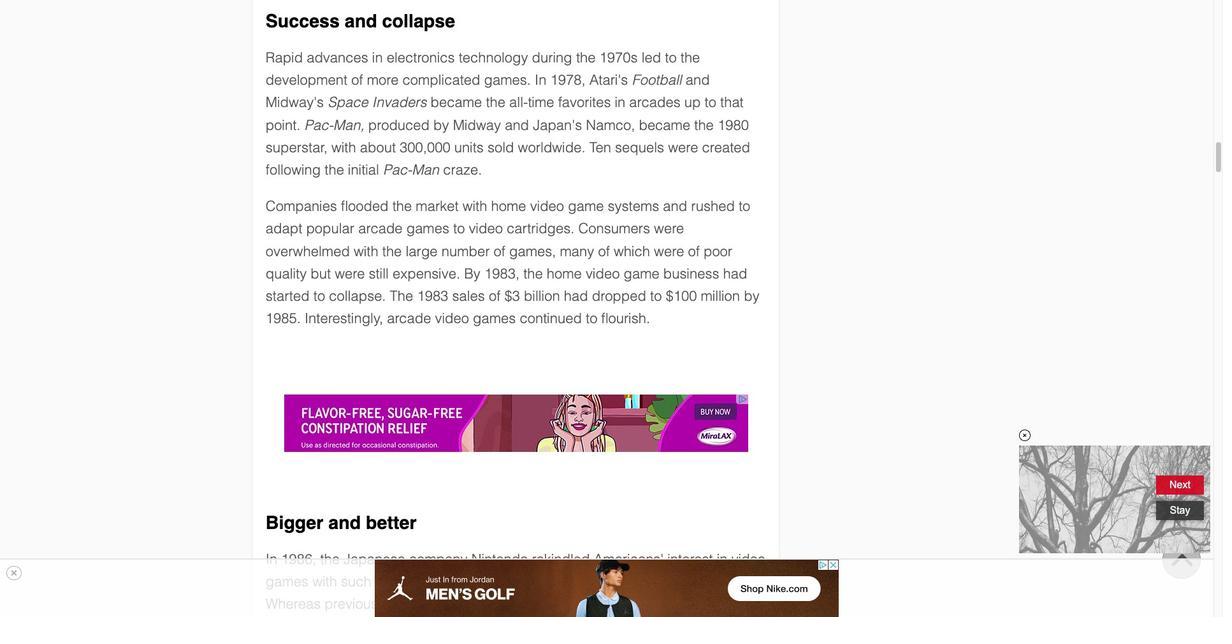 Task type: describe. For each thing, give the bounding box(es) containing it.
$3
[[505, 288, 520, 304]]

nintendo
[[472, 552, 528, 568]]

0 vertical spatial game
[[568, 198, 604, 214]]

that
[[721, 95, 744, 111]]

games down $3
[[473, 311, 516, 327]]

superstar,
[[266, 140, 328, 155]]

games, inside 'whereas previous home video games were poor imitations of arcade games,'
[[699, 596, 745, 612]]

of inside 'whereas previous home video games were poor imitations of arcade games,'
[[635, 596, 647, 612]]

arcades
[[630, 95, 681, 111]]

large
[[406, 243, 438, 259]]

market
[[416, 198, 459, 214]]

popular
[[306, 221, 355, 237]]

home inside 'whereas previous home video games were poor imitations of arcade games,'
[[382, 596, 417, 612]]

by inside companies flooded the market with home video game systems and rushed to adapt popular arcade games to video cartridges. consumers were overwhelmed with the large number of games, many of which were of poor quality but were still expensive. by 1983, the home video game business had started to collapse. the 1983 sales of $3 billion had dropped to $100 million by 1985. interestingly, arcade video games continued to flourish.
[[744, 288, 760, 304]]

×
[[10, 566, 18, 580]]

interestingly,
[[305, 311, 383, 327]]

better
[[366, 512, 417, 534]]

$100
[[666, 288, 697, 304]]

japanese
[[344, 552, 405, 568]]

by inside produced by midway and japan's namco, became the 1980 superstar, with about 300,000 units sold worldwide. ten sequels were created following the initial
[[434, 117, 449, 133]]

pac- for man,
[[305, 117, 333, 133]]

became inside produced by midway and japan's namco, became the 1980 superstar, with about 300,000 units sold worldwide. ten sequels were created following the initial
[[639, 117, 691, 133]]

of up business
[[688, 243, 700, 259]]

technology
[[459, 50, 528, 66]]

and up "advances"
[[345, 11, 377, 32]]

games.
[[484, 72, 531, 88]]

flooded
[[341, 198, 389, 214]]

video player application
[[1020, 446, 1211, 554]]

games, inside companies flooded the market with home video game systems and rushed to adapt popular arcade games to video cartridges. consumers were overwhelmed with the large number of games, many of which were of poor quality but were still expensive. by 1983, the home video game business had started to collapse. the 1983 sales of $3 billion had dropped to $100 million by 1985. interestingly, arcade video games continued to flourish.
[[510, 243, 556, 259]]

the up still
[[383, 243, 402, 259]]

became inside became the all-time favorites in arcades up to that point.
[[431, 95, 482, 111]]

to inside became the all-time favorites in arcades up to that point.
[[705, 95, 717, 111]]

point.
[[266, 117, 301, 133]]

the up the 1978,
[[576, 50, 596, 66]]

led
[[642, 50, 661, 66]]

poor inside companies flooded the market with home video game systems and rushed to adapt popular arcade games to video cartridges. consumers were overwhelmed with the large number of games, many of which were of poor quality but were still expensive. by 1983, the home video game business had started to collapse. the 1983 sales of $3 billion had dropped to $100 million by 1985. interestingly, arcade video games continued to flourish.
[[704, 243, 733, 259]]

complicated
[[403, 72, 481, 88]]

initial
[[348, 162, 379, 178]]

legend
[[632, 574, 681, 590]]

collapse
[[382, 11, 455, 32]]

of down consumers
[[599, 243, 610, 259]]

0 vertical spatial arcade
[[359, 221, 403, 237]]

advances
[[307, 50, 368, 66]]

such
[[341, 574, 372, 590]]

were inside 'whereas previous home video games were poor imitations of arcade games,'
[[506, 596, 536, 612]]

atari's
[[590, 72, 628, 88]]

to inside rapid advances in electronics technology during the 1970s led to the development of more complicated games. in 1978, atari's
[[665, 50, 677, 66]]

sales
[[452, 288, 485, 304]]

to up number
[[453, 221, 465, 237]]

expensive.
[[393, 266, 461, 282]]

companies flooded the market with home video game systems and rushed to adapt popular arcade games to video cartridges. consumers were overwhelmed with the large number of games, many of which were of poor quality but were still expensive. by 1983, the home video game business had started to collapse. the 1983 sales of $3 billion had dropped to $100 million by 1985. interestingly, arcade video games continued to flourish.
[[266, 198, 760, 327]]

300,000
[[400, 140, 451, 155]]

the right as
[[441, 574, 461, 590]]

pac-man,
[[305, 117, 365, 133]]

man,
[[333, 117, 365, 133]]

flourish.
[[602, 311, 651, 327]]

cartridges.
[[507, 221, 575, 237]]

of left $3
[[489, 288, 501, 304]]

about
[[360, 140, 396, 155]]

1983
[[417, 288, 449, 304]]

more
[[367, 72, 399, 88]]

collapse.
[[329, 288, 386, 304]]

systems
[[608, 198, 660, 214]]

video down sales
[[435, 311, 469, 327]]

units
[[455, 140, 484, 155]]

in 1986, the japanese company nintendo rekindled americans' interest in video games with such games as the
[[266, 552, 766, 590]]

of down the interest at the bottom
[[685, 574, 696, 590]]

the right 1986,
[[320, 552, 340, 568]]

during
[[532, 50, 573, 66]]

man
[[412, 162, 439, 178]]

in inside became the all-time favorites in arcades up to that point.
[[615, 95, 626, 111]]

1985.
[[266, 311, 301, 327]]

of inside rapid advances in electronics technology during the 1970s led to the development of more complicated games. in 1978, atari's
[[352, 72, 363, 88]]

rekindled
[[532, 552, 590, 568]]

all-
[[510, 95, 528, 111]]

next
[[1170, 479, 1191, 490]]

0 vertical spatial advertisement region
[[284, 395, 748, 452]]

1 vertical spatial advertisement region
[[375, 560, 839, 617]]

previous
[[325, 596, 378, 612]]

mario
[[506, 574, 541, 590]]

with right the market at the left top of page
[[463, 198, 488, 214]]

1983,
[[485, 266, 520, 282]]

rushed
[[692, 198, 735, 214]]

favorites
[[558, 95, 611, 111]]

and inside and midway's
[[686, 72, 710, 88]]

many
[[560, 243, 595, 259]]

quality
[[266, 266, 307, 282]]

space
[[328, 95, 368, 111]]

company
[[409, 552, 468, 568]]

1986,
[[281, 552, 317, 568]]

number
[[442, 243, 490, 259]]

midway's
[[266, 95, 324, 111]]

whereas
[[266, 596, 321, 612]]

continued
[[520, 311, 582, 327]]

interest
[[668, 552, 713, 568]]

the right led
[[681, 50, 700, 66]]

games up the whereas
[[266, 574, 309, 590]]

video up number
[[469, 221, 503, 237]]

video inside in 1986, the japanese company nintendo rekindled americans' interest in video games with such games as the
[[732, 552, 766, 568]]

1 horizontal spatial game
[[624, 266, 660, 282]]

bigger
[[266, 512, 324, 534]]

video up dropped
[[586, 266, 620, 282]]

1 vertical spatial had
[[564, 288, 588, 304]]

in inside rapid advances in electronics technology during the 1970s led to the development of more complicated games. in 1978, atari's
[[372, 50, 383, 66]]

ten
[[590, 140, 612, 155]]



Task type: locate. For each thing, give the bounding box(es) containing it.
0 horizontal spatial game
[[568, 198, 604, 214]]

and up up
[[686, 72, 710, 88]]

the inside became the all-time favorites in arcades up to that point.
[[486, 95, 506, 111]]

million
[[701, 288, 741, 304]]

1 horizontal spatial in
[[615, 95, 626, 111]]

were inside produced by midway and japan's namco, became the 1980 superstar, with about 300,000 units sold worldwide. ten sequels were created following the initial
[[668, 140, 699, 155]]

1970s
[[600, 50, 638, 66]]

but
[[311, 266, 331, 282]]

arcade down legend
[[651, 596, 695, 612]]

1 horizontal spatial had
[[724, 266, 748, 282]]

video
[[530, 198, 564, 214], [469, 221, 503, 237], [586, 266, 620, 282], [435, 311, 469, 327], [732, 552, 766, 568], [421, 596, 455, 612]]

1 horizontal spatial by
[[744, 288, 760, 304]]

video inside 'whereas previous home video games were poor imitations of arcade games,'
[[421, 596, 455, 612]]

games up the "large"
[[407, 221, 450, 237]]

by up 300,000
[[434, 117, 449, 133]]

0 vertical spatial games,
[[510, 243, 556, 259]]

pac- up superstar,
[[305, 117, 333, 133]]

and inside companies flooded the market with home video game systems and rushed to adapt popular arcade games to video cartridges. consumers were overwhelmed with the large number of games, many of which were of poor quality but were still expensive. by 1983, the home video game business had started to collapse. the 1983 sales of $3 billion had dropped to $100 million by 1985. interestingly, arcade video games continued to flourish.
[[663, 198, 688, 214]]

companies
[[266, 198, 337, 214]]

with left such
[[313, 574, 337, 590]]

and left the rushed
[[663, 198, 688, 214]]

were left created
[[668, 140, 699, 155]]

success
[[266, 11, 340, 32]]

1 vertical spatial became
[[639, 117, 691, 133]]

0 horizontal spatial home
[[382, 596, 417, 612]]

to right led
[[665, 50, 677, 66]]

video up zelda.
[[732, 552, 766, 568]]

1 horizontal spatial in
[[535, 72, 547, 88]]

were
[[668, 140, 699, 155], [654, 221, 685, 237], [654, 243, 685, 259], [335, 266, 365, 282], [506, 596, 536, 612]]

home down many
[[547, 266, 582, 282]]

became down complicated at the left of the page
[[431, 95, 482, 111]]

games down the japanese
[[376, 574, 418, 590]]

electronics
[[387, 50, 455, 66]]

pac-man craze.
[[383, 162, 482, 178]]

of up 1983,
[[494, 243, 506, 259]]

invaders
[[372, 95, 427, 111]]

home up cartridges.
[[491, 198, 527, 214]]

1 horizontal spatial home
[[491, 198, 527, 214]]

namco,
[[586, 117, 635, 133]]

by
[[464, 266, 481, 282]]

in up zelda.
[[717, 552, 728, 568]]

the left initial
[[325, 162, 344, 178]]

with up still
[[354, 243, 379, 259]]

0 vertical spatial became
[[431, 95, 482, 111]]

games, down cartridges.
[[510, 243, 556, 259]]

space invaders
[[328, 95, 427, 111]]

billion
[[524, 288, 560, 304]]

development
[[266, 72, 348, 88]]

and midway's
[[266, 72, 710, 111]]

adapt
[[266, 221, 302, 237]]

were up business
[[654, 243, 685, 259]]

1 vertical spatial pac-
[[383, 162, 412, 178]]

games down super on the left of page
[[459, 596, 502, 612]]

0 horizontal spatial by
[[434, 117, 449, 133]]

worldwide.
[[518, 140, 586, 155]]

0 vertical spatial poor
[[704, 243, 733, 259]]

success and collapse
[[266, 11, 455, 32]]

arcade down flooded
[[359, 221, 403, 237]]

game up consumers
[[568, 198, 604, 214]]

pac- for man
[[383, 162, 412, 178]]

started
[[266, 288, 310, 304]]

0 horizontal spatial in
[[372, 50, 383, 66]]

1 vertical spatial home
[[547, 266, 582, 282]]

2 horizontal spatial in
[[717, 552, 728, 568]]

pac- down 'about' at the top left
[[383, 162, 412, 178]]

0 horizontal spatial pac-
[[305, 117, 333, 133]]

0 vertical spatial home
[[491, 198, 527, 214]]

1 vertical spatial game
[[624, 266, 660, 282]]

advertisement region
[[284, 395, 748, 452], [375, 560, 839, 617]]

the down up
[[695, 117, 714, 133]]

time
[[528, 95, 555, 111]]

0 horizontal spatial became
[[431, 95, 482, 111]]

to down the but
[[314, 288, 325, 304]]

1 vertical spatial in
[[615, 95, 626, 111]]

were down the systems
[[654, 221, 685, 237]]

in up time
[[535, 72, 547, 88]]

became down the arcades
[[639, 117, 691, 133]]

1 vertical spatial by
[[744, 288, 760, 304]]

to left flourish.
[[586, 311, 598, 327]]

the left the market at the left top of page
[[393, 198, 412, 214]]

arcade down the
[[387, 311, 431, 327]]

1 horizontal spatial pac-
[[383, 162, 412, 178]]

the up 'billion'
[[524, 266, 543, 282]]

craze.
[[443, 162, 482, 178]]

and
[[345, 11, 377, 32], [686, 72, 710, 88], [505, 117, 529, 133], [663, 198, 688, 214], [329, 512, 361, 534], [581, 574, 605, 590]]

bros.
[[544, 574, 577, 590]]

arcade inside 'whereas previous home video games were poor imitations of arcade games,'
[[651, 596, 695, 612]]

imitations
[[572, 596, 631, 612]]

pac-
[[305, 117, 333, 133], [383, 162, 412, 178]]

in up more
[[372, 50, 383, 66]]

2 horizontal spatial home
[[547, 266, 582, 282]]

stay
[[1171, 505, 1191, 516]]

1 horizontal spatial became
[[639, 117, 691, 133]]

produced
[[368, 117, 430, 133]]

and inside produced by midway and japan's namco, became the 1980 superstar, with about 300,000 units sold worldwide. ten sequels were created following the initial
[[505, 117, 529, 133]]

0 vertical spatial in
[[535, 72, 547, 88]]

game
[[568, 198, 604, 214], [624, 266, 660, 282]]

business
[[664, 266, 720, 282]]

had up the million
[[724, 266, 748, 282]]

had up 'continued'
[[564, 288, 588, 304]]

were down mario
[[506, 596, 536, 612]]

in left 1986,
[[266, 552, 278, 568]]

games inside 'whereas previous home video games were poor imitations of arcade games,'
[[459, 596, 502, 612]]

had
[[724, 266, 748, 282], [564, 288, 588, 304]]

0 horizontal spatial in
[[266, 552, 278, 568]]

game down which
[[624, 266, 660, 282]]

the
[[390, 288, 413, 304]]

1 vertical spatial arcade
[[387, 311, 431, 327]]

video up cartridges.
[[530, 198, 564, 214]]

0 vertical spatial had
[[724, 266, 748, 282]]

up
[[685, 95, 701, 111]]

to
[[665, 50, 677, 66], [705, 95, 717, 111], [739, 198, 751, 214], [453, 221, 465, 237], [314, 288, 325, 304], [651, 288, 662, 304], [586, 311, 598, 327]]

0 vertical spatial pac-
[[305, 117, 333, 133]]

poor inside 'whereas previous home video games were poor imitations of arcade games,'
[[540, 596, 569, 612]]

in up namco,
[[615, 95, 626, 111]]

2 vertical spatial home
[[382, 596, 417, 612]]

games, down zelda.
[[699, 596, 745, 612]]

became the all-time favorites in arcades up to that point.
[[266, 95, 744, 133]]

by right the million
[[744, 288, 760, 304]]

americans'
[[594, 552, 664, 568]]

by
[[434, 117, 449, 133], [744, 288, 760, 304]]

1978,
[[551, 72, 586, 88]]

to left "$100"
[[651, 288, 662, 304]]

with inside produced by midway and japan's namco, became the 1980 superstar, with about 300,000 units sold worldwide. ten sequels were created following the initial
[[332, 140, 356, 155]]

0 vertical spatial in
[[372, 50, 383, 66]]

were up collapse.
[[335, 266, 365, 282]]

1 vertical spatial games,
[[699, 596, 745, 612]]

created
[[703, 140, 751, 155]]

with down man,
[[332, 140, 356, 155]]

2 vertical spatial arcade
[[651, 596, 695, 612]]

0 vertical spatial by
[[434, 117, 449, 133]]

in
[[372, 50, 383, 66], [615, 95, 626, 111], [717, 552, 728, 568]]

in inside in 1986, the japanese company nintendo rekindled americans' interest in video games with such games as the
[[717, 552, 728, 568]]

of down legend
[[635, 596, 647, 612]]

to right up
[[705, 95, 717, 111]]

super
[[464, 574, 502, 590]]

of up space
[[352, 72, 363, 88]]

sequels
[[615, 140, 665, 155]]

and down all-
[[505, 117, 529, 133]]

1980
[[718, 117, 749, 133]]

football
[[632, 72, 682, 88]]

the
[[576, 50, 596, 66], [681, 50, 700, 66], [486, 95, 506, 111], [695, 117, 714, 133], [325, 162, 344, 178], [393, 198, 412, 214], [383, 243, 402, 259], [524, 266, 543, 282], [320, 552, 340, 568], [441, 574, 461, 590], [609, 574, 628, 590]]

0 horizontal spatial poor
[[540, 596, 569, 612]]

to right the rushed
[[739, 198, 751, 214]]

with inside in 1986, the japanese company nintendo rekindled americans' interest in video games with such games as the
[[313, 574, 337, 590]]

2 vertical spatial in
[[717, 552, 728, 568]]

still
[[369, 266, 389, 282]]

the left all-
[[486, 95, 506, 111]]

poor up business
[[704, 243, 733, 259]]

zelda.
[[700, 574, 740, 590]]

whereas previous home video games were poor imitations of arcade games,
[[266, 596, 756, 617]]

0 horizontal spatial games,
[[510, 243, 556, 259]]

0 horizontal spatial had
[[564, 288, 588, 304]]

rapid advances in electronics technology during the 1970s led to the development of more complicated games. in 1978, atari's
[[266, 50, 700, 88]]

as
[[422, 574, 437, 590]]

1 vertical spatial poor
[[540, 596, 569, 612]]

with
[[332, 140, 356, 155], [463, 198, 488, 214], [354, 243, 379, 259], [313, 574, 337, 590]]

consumers
[[579, 221, 650, 237]]

midway
[[453, 117, 501, 133]]

1 vertical spatial in
[[266, 552, 278, 568]]

poor down bros.
[[540, 596, 569, 612]]

1 horizontal spatial games,
[[699, 596, 745, 612]]

overwhelmed
[[266, 243, 350, 259]]

following
[[266, 162, 321, 178]]

dropped
[[592, 288, 647, 304]]

which
[[614, 243, 651, 259]]

and up imitations
[[581, 574, 605, 590]]

rapid
[[266, 50, 303, 66]]

of
[[352, 72, 363, 88], [494, 243, 506, 259], [599, 243, 610, 259], [688, 243, 700, 259], [489, 288, 501, 304], [685, 574, 696, 590], [635, 596, 647, 612]]

japan's
[[533, 117, 582, 133]]

produced by midway and japan's namco, became the 1980 superstar, with about 300,000 units sold worldwide. ten sequels were created following the initial
[[266, 117, 751, 178]]

home right previous
[[382, 596, 417, 612]]

and left better
[[329, 512, 361, 534]]

1 horizontal spatial poor
[[704, 243, 733, 259]]

in inside rapid advances in electronics technology during the 1970s led to the development of more complicated games. in 1978, atari's
[[535, 72, 547, 88]]

video down as
[[421, 596, 455, 612]]

the down americans'
[[609, 574, 628, 590]]

in inside in 1986, the japanese company nintendo rekindled americans' interest in video games with such games as the
[[266, 552, 278, 568]]



Task type: vqa. For each thing, say whether or not it's contained in the screenshot.
middle Each
no



